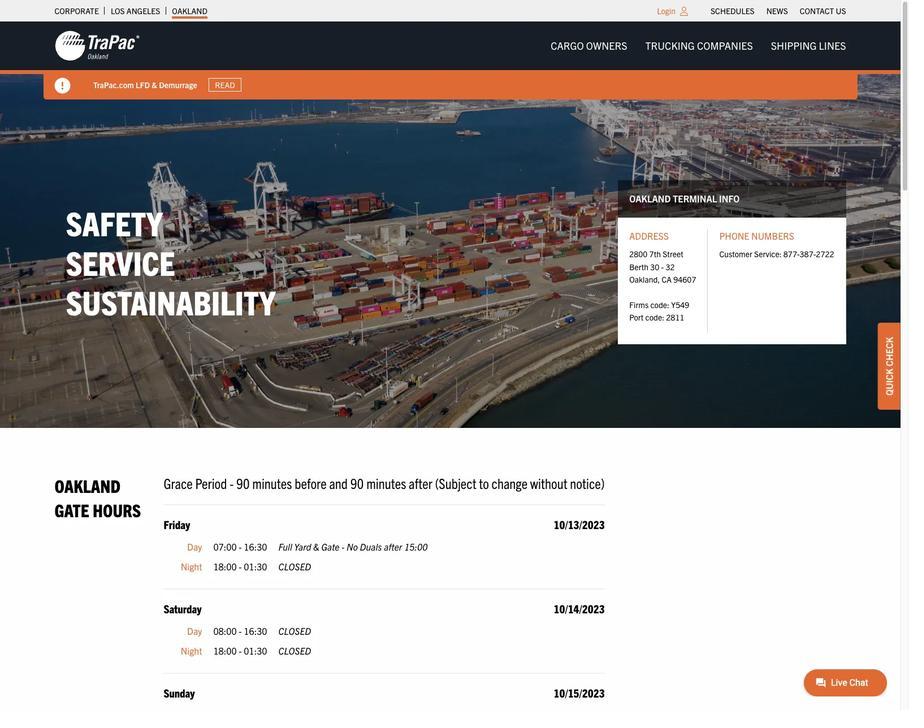 Task type: locate. For each thing, give the bounding box(es) containing it.
18:00 - 01:30 for friday
[[213, 561, 267, 572]]

& right lfd
[[151, 79, 157, 90]]

0 vertical spatial 16:30
[[244, 541, 267, 552]]

night down saturday
[[181, 645, 202, 657]]

oakland inside oakland gate hours
[[55, 474, 120, 496]]

18:00 down the 07:00 on the bottom
[[213, 561, 237, 572]]

gate left "no"
[[321, 541, 339, 552]]

0 vertical spatial code:
[[650, 299, 669, 310]]

contact us
[[800, 6, 846, 16]]

2811
[[666, 312, 684, 322]]

night up saturday
[[181, 561, 202, 572]]

change
[[492, 473, 528, 492]]

closed
[[278, 561, 311, 572], [278, 625, 311, 636], [278, 645, 311, 657]]

quick
[[884, 368, 895, 396]]

and
[[329, 473, 348, 492]]

service:
[[754, 249, 782, 259]]

day down friday
[[187, 541, 202, 552]]

shipping lines link
[[762, 34, 855, 57]]

1 horizontal spatial minutes
[[366, 473, 406, 492]]

2 night from the top
[[181, 645, 202, 657]]

2 01:30 from the top
[[244, 645, 267, 657]]

0 horizontal spatial &
[[151, 79, 157, 90]]

1 horizontal spatial &
[[313, 541, 319, 552]]

firms code:  y549 port code:  2811
[[629, 299, 689, 322]]

&
[[151, 79, 157, 90], [313, 541, 319, 552]]

18:00 - 01:30 down 07:00 - 16:30
[[213, 561, 267, 572]]

0 vertical spatial 01:30
[[244, 561, 267, 572]]

0 horizontal spatial gate
[[55, 499, 89, 521]]

18:00 down 08:00
[[213, 645, 237, 657]]

- right 30
[[661, 262, 664, 272]]

closed for friday
[[278, 561, 311, 572]]

day down saturday
[[187, 625, 202, 636]]

owners
[[586, 39, 627, 52]]

numbers
[[751, 230, 794, 241]]

oakland
[[172, 6, 207, 16], [629, 193, 671, 204], [55, 474, 120, 496]]

18:00 for friday
[[213, 561, 237, 572]]

menu bar
[[705, 3, 852, 19], [542, 34, 855, 57]]

schedules
[[711, 6, 755, 16]]

port
[[629, 312, 644, 322]]

code:
[[650, 299, 669, 310], [645, 312, 664, 322]]

menu bar down light image
[[542, 34, 855, 57]]

3 closed from the top
[[278, 645, 311, 657]]

oakland for oakland terminal info
[[629, 193, 671, 204]]

2 vertical spatial oakland
[[55, 474, 120, 496]]

0 vertical spatial 18:00 - 01:30
[[213, 561, 267, 572]]

oakland image
[[55, 30, 139, 62]]

0 vertical spatial day
[[187, 541, 202, 552]]

0 vertical spatial closed
[[278, 561, 311, 572]]

16:30 for saturday
[[244, 625, 267, 636]]

0 vertical spatial 18:00
[[213, 561, 237, 572]]

service
[[66, 241, 175, 283]]

berth
[[629, 262, 648, 272]]

- inside 2800 7th street berth 30 - 32 oakland, ca 94607
[[661, 262, 664, 272]]

1 day from the top
[[187, 541, 202, 552]]

1 vertical spatial 16:30
[[244, 625, 267, 636]]

- left "no"
[[342, 541, 345, 552]]

18:00 - 01:30
[[213, 561, 267, 572], [213, 645, 267, 657]]

07:00 - 16:30
[[213, 541, 267, 552]]

0 vertical spatial night
[[181, 561, 202, 572]]

code: up 2811
[[650, 299, 669, 310]]

1 vertical spatial menu bar
[[542, 34, 855, 57]]

16:30 right 08:00
[[244, 625, 267, 636]]

closed for saturday
[[278, 645, 311, 657]]

2800
[[629, 249, 648, 259]]

0 vertical spatial oakland
[[172, 6, 207, 16]]

0 vertical spatial gate
[[55, 499, 89, 521]]

1 horizontal spatial after
[[409, 473, 432, 492]]

08:00 - 16:30
[[213, 625, 267, 636]]

menu bar up the "shipping"
[[705, 3, 852, 19]]

after
[[409, 473, 432, 492], [384, 541, 402, 552]]

16:30 left full
[[244, 541, 267, 552]]

1 vertical spatial 18:00
[[213, 645, 237, 657]]

16:30
[[244, 541, 267, 552], [244, 625, 267, 636]]

minutes right and
[[366, 473, 406, 492]]

1 vertical spatial closed
[[278, 625, 311, 636]]

2 day from the top
[[187, 625, 202, 636]]

oakland,
[[629, 274, 660, 284]]

read link
[[208, 78, 241, 92]]

& right yard
[[313, 541, 319, 552]]

- right period
[[230, 473, 234, 492]]

news link
[[766, 3, 788, 19]]

2 vertical spatial closed
[[278, 645, 311, 657]]

night
[[181, 561, 202, 572], [181, 645, 202, 657]]

01:30 for saturday
[[244, 645, 267, 657]]

oakland terminal info
[[629, 193, 740, 204]]

1 closed from the top
[[278, 561, 311, 572]]

1 01:30 from the top
[[244, 561, 267, 572]]

yard
[[294, 541, 311, 552]]

01:30
[[244, 561, 267, 572], [244, 645, 267, 657]]

without
[[530, 473, 567, 492]]

90 right period
[[236, 473, 250, 492]]

1 minutes from the left
[[252, 473, 292, 492]]

2 16:30 from the top
[[244, 625, 267, 636]]

-
[[661, 262, 664, 272], [230, 473, 234, 492], [239, 541, 242, 552], [342, 541, 345, 552], [239, 561, 242, 572], [239, 625, 242, 636], [239, 645, 242, 657]]

day for saturday
[[187, 625, 202, 636]]

grace
[[164, 473, 193, 492]]

to
[[479, 473, 489, 492]]

contact us link
[[800, 3, 846, 19]]

1 horizontal spatial oakland
[[172, 6, 207, 16]]

phone
[[719, 230, 749, 241]]

read
[[215, 80, 235, 90]]

0 horizontal spatial minutes
[[252, 473, 292, 492]]

after left (subject
[[409, 473, 432, 492]]

schedules link
[[711, 3, 755, 19]]

code: right port
[[645, 312, 664, 322]]

friday
[[164, 517, 190, 531]]

night for friday
[[181, 561, 202, 572]]

notice)
[[570, 473, 605, 492]]

shipping
[[771, 39, 817, 52]]

08:00
[[213, 625, 237, 636]]

2 18:00 - 01:30 from the top
[[213, 645, 267, 657]]

0 horizontal spatial after
[[384, 541, 402, 552]]

banner
[[0, 21, 909, 99]]

1 vertical spatial after
[[384, 541, 402, 552]]

0 horizontal spatial 90
[[236, 473, 250, 492]]

01:30 for friday
[[244, 561, 267, 572]]

quick check link
[[878, 323, 901, 410]]

gate
[[55, 499, 89, 521], [321, 541, 339, 552]]

after right duals
[[384, 541, 402, 552]]

0 vertical spatial menu bar
[[705, 3, 852, 19]]

oakland gate hours
[[55, 474, 141, 521]]

01:30 down 07:00 - 16:30
[[244, 561, 267, 572]]

90 right and
[[350, 473, 364, 492]]

oakland up address
[[629, 193, 671, 204]]

no
[[347, 541, 358, 552]]

1 horizontal spatial 90
[[350, 473, 364, 492]]

los
[[111, 6, 125, 16]]

los angeles link
[[111, 3, 160, 19]]

0 vertical spatial after
[[409, 473, 432, 492]]

1 16:30 from the top
[[244, 541, 267, 552]]

demurrage
[[159, 79, 197, 90]]

2 minutes from the left
[[366, 473, 406, 492]]

18:00 - 01:30 for saturday
[[213, 645, 267, 657]]

0 vertical spatial &
[[151, 79, 157, 90]]

corporate link
[[55, 3, 99, 19]]

1 vertical spatial &
[[313, 541, 319, 552]]

y549
[[671, 299, 689, 310]]

1 18:00 - 01:30 from the top
[[213, 561, 267, 572]]

menu bar containing schedules
[[705, 3, 852, 19]]

oakland right angeles
[[172, 6, 207, 16]]

1 vertical spatial 01:30
[[244, 645, 267, 657]]

shipping lines
[[771, 39, 846, 52]]

07:00
[[213, 541, 237, 552]]

1 vertical spatial night
[[181, 645, 202, 657]]

01:30 down 08:00 - 16:30
[[244, 645, 267, 657]]

cargo
[[551, 39, 584, 52]]

0 horizontal spatial oakland
[[55, 474, 120, 496]]

day
[[187, 541, 202, 552], [187, 625, 202, 636]]

safety service sustainability
[[66, 202, 275, 322]]

1 vertical spatial day
[[187, 625, 202, 636]]

30
[[650, 262, 659, 272]]

18:00 - 01:30 down 08:00 - 16:30
[[213, 645, 267, 657]]

2 18:00 from the top
[[213, 645, 237, 657]]

us
[[836, 6, 846, 16]]

gate left "hours"
[[55, 499, 89, 521]]

1 vertical spatial 18:00 - 01:30
[[213, 645, 267, 657]]

minutes left before
[[252, 473, 292, 492]]

- down 08:00 - 16:30
[[239, 645, 242, 657]]

2 horizontal spatial oakland
[[629, 193, 671, 204]]

& for gate
[[313, 541, 319, 552]]

1 vertical spatial gate
[[321, 541, 339, 552]]

1 night from the top
[[181, 561, 202, 572]]

1 18:00 from the top
[[213, 561, 237, 572]]

oakland up "hours"
[[55, 474, 120, 496]]

10/15/2023
[[554, 686, 605, 700]]

2800 7th street berth 30 - 32 oakland, ca 94607
[[629, 249, 696, 284]]

1 vertical spatial oakland
[[629, 193, 671, 204]]



Task type: vqa. For each thing, say whether or not it's contained in the screenshot.
the light ICON
yes



Task type: describe. For each thing, give the bounding box(es) containing it.
387-
[[800, 249, 816, 259]]

info
[[719, 193, 740, 204]]

10/14/2023
[[554, 601, 605, 615]]

18:00 for saturday
[[213, 645, 237, 657]]

news
[[766, 6, 788, 16]]

- right the 07:00 on the bottom
[[239, 541, 242, 552]]

los angeles
[[111, 6, 160, 16]]

trucking companies
[[645, 39, 753, 52]]

solid image
[[55, 78, 70, 94]]

corporate
[[55, 6, 99, 16]]

night for saturday
[[181, 645, 202, 657]]

trapac.com lfd & demurrage
[[93, 79, 197, 90]]

10/13/2023
[[554, 517, 605, 531]]

(subject
[[435, 473, 476, 492]]

menu bar containing cargo owners
[[542, 34, 855, 57]]

full
[[278, 541, 292, 552]]

period
[[195, 473, 227, 492]]

contact
[[800, 6, 834, 16]]

customer
[[719, 249, 752, 259]]

& for demurrage
[[151, 79, 157, 90]]

1 vertical spatial code:
[[645, 312, 664, 322]]

ca
[[662, 274, 672, 284]]

oakland for oakland gate hours
[[55, 474, 120, 496]]

banner containing cargo owners
[[0, 21, 909, 99]]

- right 08:00
[[239, 625, 242, 636]]

oakland for oakland
[[172, 6, 207, 16]]

full yard & gate - no duals after 15:00
[[278, 541, 428, 552]]

login link
[[657, 6, 676, 16]]

2722
[[816, 249, 834, 259]]

address
[[629, 230, 669, 241]]

1 90 from the left
[[236, 473, 250, 492]]

companies
[[697, 39, 753, 52]]

7th
[[649, 249, 661, 259]]

lines
[[819, 39, 846, 52]]

safety
[[66, 202, 163, 243]]

light image
[[680, 7, 688, 16]]

phone numbers
[[719, 230, 794, 241]]

before
[[295, 473, 327, 492]]

cargo owners link
[[542, 34, 636, 57]]

1 horizontal spatial gate
[[321, 541, 339, 552]]

2 closed from the top
[[278, 625, 311, 636]]

trucking companies link
[[636, 34, 762, 57]]

2 90 from the left
[[350, 473, 364, 492]]

day for friday
[[187, 541, 202, 552]]

duals
[[360, 541, 382, 552]]

sustainability
[[66, 281, 275, 322]]

angeles
[[127, 6, 160, 16]]

877-
[[783, 249, 800, 259]]

16:30 for friday
[[244, 541, 267, 552]]

32
[[666, 262, 675, 272]]

trapac.com
[[93, 79, 134, 90]]

grace period - 90 minutes before and 90 minutes after (subject to change without notice)
[[164, 473, 605, 492]]

login
[[657, 6, 676, 16]]

street
[[663, 249, 683, 259]]

saturday
[[164, 601, 202, 615]]

customer service: 877-387-2722
[[719, 249, 834, 259]]

check
[[884, 337, 895, 366]]

hours
[[93, 499, 141, 521]]

oakland link
[[172, 3, 207, 19]]

lfd
[[135, 79, 150, 90]]

gate inside oakland gate hours
[[55, 499, 89, 521]]

sunday
[[164, 686, 195, 700]]

- down 07:00 - 16:30
[[239, 561, 242, 572]]

cargo owners
[[551, 39, 627, 52]]

trucking
[[645, 39, 695, 52]]

15:00
[[404, 541, 428, 552]]

firms
[[629, 299, 649, 310]]

94607
[[673, 274, 696, 284]]

quick check
[[884, 337, 895, 396]]

terminal
[[673, 193, 717, 204]]



